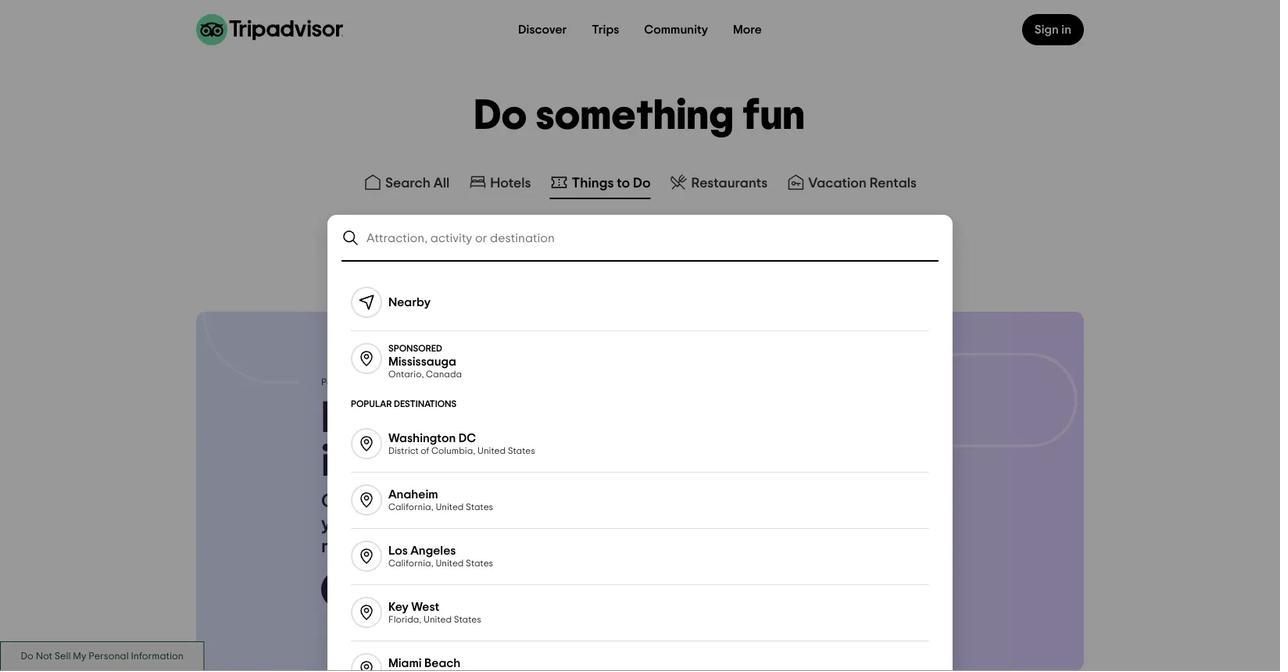 Task type: describe. For each thing, give the bounding box(es) containing it.
columbia,
[[431, 447, 475, 456]]

district
[[388, 447, 419, 456]]

more
[[733, 23, 762, 36]]

miami beach
[[388, 657, 461, 670]]

sponsored mississauga ontario, canada
[[388, 344, 462, 379]]

tripadvisor image
[[196, 14, 343, 45]]

anaheim california, united states
[[388, 488, 493, 512]]

beta
[[395, 379, 416, 388]]

Search search field
[[367, 231, 939, 245]]

all
[[434, 176, 450, 190]]

mississauga
[[388, 355, 456, 368]]

united inside key west florida, united states
[[424, 615, 452, 625]]

powered
[[321, 378, 359, 387]]

sign
[[1035, 23, 1059, 36]]

sign in link
[[1022, 14, 1084, 45]]

vacation rentals link
[[786, 173, 917, 192]]

popular destinations
[[351, 399, 457, 409]]

popular destinations list box
[[332, 262, 948, 671]]

west
[[411, 601, 439, 614]]

do inside things to do link
[[633, 176, 651, 190]]

tab list containing search all
[[0, 166, 1280, 202]]

0 vertical spatial do
[[475, 95, 528, 137]]

build
[[321, 397, 417, 440]]

destinations
[[394, 399, 457, 409]]

build a trip in minutes
[[321, 397, 531, 484]]

united inside anaheim california, united states
[[436, 503, 464, 512]]

get a personalized itinerary just for you, guided by traveler tips and reviews.
[[321, 492, 619, 556]]

beach
[[424, 657, 461, 670]]

sign in
[[1035, 23, 1071, 36]]

start
[[359, 583, 387, 596]]

search
[[385, 176, 431, 190]]

washington dc district of columbia, united states
[[388, 432, 535, 456]]

just
[[561, 492, 591, 511]]

of
[[421, 447, 429, 456]]

start a trip with ai
[[359, 583, 460, 596]]

states inside anaheim california, united states
[[466, 503, 493, 512]]

fun
[[743, 95, 806, 137]]

personalized
[[372, 492, 482, 511]]

vacation rentals button
[[783, 170, 920, 199]]

and
[[555, 515, 589, 534]]

sponsored
[[388, 344, 442, 353]]

trips button
[[579, 14, 632, 45]]

california, inside anaheim california, united states
[[388, 503, 434, 512]]

in inside build a trip in minutes
[[321, 440, 356, 484]]

search image
[[342, 229, 360, 248]]

for
[[595, 492, 619, 511]]

miami
[[388, 657, 422, 670]]

things to do button
[[547, 170, 654, 199]]

states inside the washington dc district of columbia, united states
[[508, 447, 535, 456]]

washington
[[388, 432, 456, 445]]

states inside los angeles california, united states
[[466, 559, 493, 569]]

los
[[388, 545, 408, 557]]

hotels
[[490, 176, 531, 190]]

ai inside 'button'
[[448, 583, 460, 596]]

united inside the washington dc district of columbia, united states
[[478, 447, 506, 456]]

dc
[[458, 432, 476, 445]]

hotels button
[[465, 170, 534, 199]]

miami beach link
[[332, 641, 948, 671]]

with
[[422, 583, 446, 596]]

things
[[572, 176, 614, 190]]

canada
[[426, 370, 462, 379]]

vacation rentals
[[808, 176, 917, 190]]

community
[[644, 23, 708, 36]]

los angeles california, united states
[[388, 545, 493, 569]]

things to do
[[572, 176, 651, 190]]



Task type: locate. For each thing, give the bounding box(es) containing it.
florida,
[[388, 615, 422, 625]]

minutes
[[365, 440, 516, 484]]

0 horizontal spatial a
[[356, 492, 368, 511]]

ai right with
[[448, 583, 460, 596]]

a left dc
[[426, 397, 453, 440]]

a
[[426, 397, 453, 440], [356, 492, 368, 511], [389, 583, 397, 596]]

1 california, from the top
[[388, 503, 434, 512]]

0 horizontal spatial ai
[[373, 378, 382, 387]]

in right 'sign'
[[1062, 23, 1071, 36]]

community button
[[632, 14, 721, 45]]

0 horizontal spatial in
[[321, 440, 356, 484]]

states up traveler
[[466, 503, 493, 512]]

to
[[617, 176, 630, 190]]

0 horizontal spatial do
[[475, 95, 528, 137]]

angeles
[[410, 545, 456, 557]]

search all
[[385, 176, 450, 190]]

a up "key"
[[389, 583, 397, 596]]

1 vertical spatial a
[[356, 492, 368, 511]]

powered by ai
[[321, 378, 382, 387]]

a inside build a trip in minutes
[[426, 397, 453, 440]]

nearby link
[[332, 274, 948, 331]]

california,
[[388, 503, 434, 512], [388, 559, 434, 569]]

a for get
[[356, 492, 368, 511]]

california, down anaheim
[[388, 503, 434, 512]]

key west florida, united states
[[388, 601, 481, 625]]

itinerary
[[486, 492, 557, 511]]

vacation
[[808, 176, 867, 190]]

trip inside 'button'
[[400, 583, 420, 596]]

in up get
[[321, 440, 356, 484]]

0 vertical spatial a
[[426, 397, 453, 440]]

a inside get a personalized itinerary just for you, guided by traveler tips and reviews.
[[356, 492, 368, 511]]

1 vertical spatial ai
[[448, 583, 460, 596]]

trip up 'columbia,'
[[462, 397, 531, 440]]

a right get
[[356, 492, 368, 511]]

do something fun
[[475, 95, 806, 137]]

start a trip with ai button
[[321, 571, 478, 608]]

by up the popular at left
[[361, 378, 371, 387]]

0 vertical spatial in
[[1062, 23, 1071, 36]]

by inside get a personalized itinerary just for you, guided by traveler tips and reviews.
[[425, 515, 446, 534]]

1 horizontal spatial a
[[389, 583, 397, 596]]

restaurants button
[[666, 170, 771, 199]]

traveler
[[450, 515, 516, 534]]

discover
[[518, 23, 567, 36]]

states down traveler
[[466, 559, 493, 569]]

rentals
[[870, 176, 917, 190]]

2 california, from the top
[[388, 559, 434, 569]]

a for build
[[426, 397, 453, 440]]

tab list
[[0, 166, 1280, 202]]

key
[[388, 601, 409, 614]]

1 horizontal spatial trip
[[462, 397, 531, 440]]

0 vertical spatial ai
[[373, 378, 382, 387]]

united down angeles
[[436, 559, 464, 569]]

discover button
[[506, 14, 579, 45]]

trip for ai
[[400, 583, 420, 596]]

states up beach
[[454, 615, 481, 625]]

trips
[[592, 23, 619, 36]]

in
[[1062, 23, 1071, 36], [321, 440, 356, 484]]

do
[[475, 95, 528, 137], [633, 176, 651, 190]]

2 vertical spatial a
[[389, 583, 397, 596]]

by down personalized
[[425, 515, 446, 534]]

ai
[[373, 378, 382, 387], [448, 583, 460, 596]]

you,
[[321, 515, 357, 534]]

a inside the start a trip with ai 'button'
[[389, 583, 397, 596]]

united inside los angeles california, united states
[[436, 559, 464, 569]]

guided
[[361, 515, 421, 534]]

0 vertical spatial by
[[361, 378, 371, 387]]

1 horizontal spatial do
[[633, 176, 651, 190]]

anaheim
[[388, 488, 438, 501]]

nearby
[[388, 296, 431, 309]]

0 vertical spatial trip
[[462, 397, 531, 440]]

reviews.
[[321, 538, 388, 556]]

california, down the los
[[388, 559, 434, 569]]

do right to on the top left of page
[[633, 176, 651, 190]]

united down west
[[424, 615, 452, 625]]

united right 'columbia,'
[[478, 447, 506, 456]]

trip up "key"
[[400, 583, 420, 596]]

search all button
[[360, 170, 453, 199]]

united
[[478, 447, 506, 456], [436, 503, 464, 512], [436, 559, 464, 569], [424, 615, 452, 625]]

1 vertical spatial in
[[321, 440, 356, 484]]

1 vertical spatial do
[[633, 176, 651, 190]]

states up itinerary
[[508, 447, 535, 456]]

get
[[321, 492, 352, 511]]

1 vertical spatial by
[[425, 515, 446, 534]]

1 vertical spatial trip
[[400, 583, 420, 596]]

a for start
[[389, 583, 397, 596]]

trip
[[462, 397, 531, 440], [400, 583, 420, 596]]

1 horizontal spatial in
[[1062, 23, 1071, 36]]

2 horizontal spatial a
[[426, 397, 453, 440]]

hotels link
[[468, 173, 531, 192]]

by
[[361, 378, 371, 387], [425, 515, 446, 534]]

0 vertical spatial california,
[[388, 503, 434, 512]]

None search field
[[329, 217, 951, 260]]

1 horizontal spatial by
[[425, 515, 446, 534]]

popular
[[351, 399, 392, 409]]

united up traveler
[[436, 503, 464, 512]]

ai up the popular at left
[[373, 378, 382, 387]]

trip inside build a trip in minutes
[[462, 397, 531, 440]]

something
[[536, 95, 734, 137]]

states inside key west florida, united states
[[454, 615, 481, 625]]

things to do link
[[550, 173, 651, 192]]

do up hotels link
[[475, 95, 528, 137]]

0 horizontal spatial by
[[361, 378, 371, 387]]

0 horizontal spatial trip
[[400, 583, 420, 596]]

1 horizontal spatial ai
[[448, 583, 460, 596]]

restaurants
[[691, 176, 768, 190]]

trip for minutes
[[462, 397, 531, 440]]

tips
[[520, 515, 551, 534]]

california, inside los angeles california, united states
[[388, 559, 434, 569]]

more button
[[721, 14, 774, 45]]

restaurants link
[[669, 173, 768, 192]]

ontario,
[[388, 370, 424, 379]]

states
[[508, 447, 535, 456], [466, 503, 493, 512], [466, 559, 493, 569], [454, 615, 481, 625]]

1 vertical spatial california,
[[388, 559, 434, 569]]



Task type: vqa. For each thing, say whether or not it's contained in the screenshot.
Los
yes



